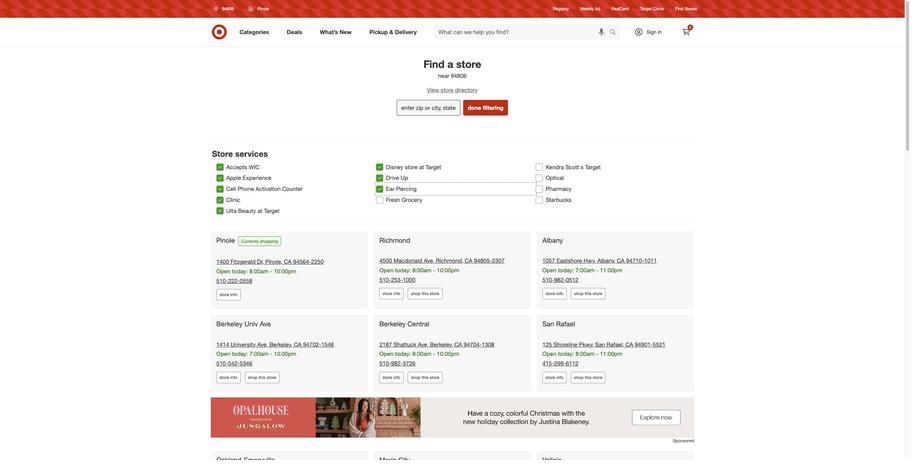 Task type: describe. For each thing, give the bounding box(es) containing it.
1057
[[543, 257, 555, 264]]

registry
[[553, 6, 569, 12]]

dr,
[[257, 258, 264, 265]]

1414 university ave, berkeley, ca 94702-1548 link
[[216, 341, 334, 348]]

10:00pm for richmond
[[437, 267, 459, 274]]

Accepts WIC checkbox
[[216, 164, 223, 171]]

advertisement region
[[211, 398, 694, 438]]

kendra
[[546, 163, 564, 171]]

8:00am inside '125 shoreline pkwy, san rafael, ca 94901-5521 open today: 8:00am - 11:00pm 415-299-6112'
[[576, 350, 595, 358]]

ave, for richmond
[[424, 257, 434, 264]]

pinole button
[[244, 2, 274, 15]]

this for san rafael
[[585, 375, 592, 380]]

510-542-5346 link
[[216, 360, 252, 367]]

1057 eastshore hwy, albany, ca 94710-1011 link
[[543, 257, 657, 264]]

currently shopping
[[241, 239, 278, 244]]

currently
[[241, 239, 259, 244]]

shopping
[[260, 239, 278, 244]]

open for berkeley univ ave
[[216, 350, 230, 358]]

berkeley for berkeley univ ave
[[216, 320, 243, 328]]

cell
[[226, 185, 236, 192]]

target for disney store at target
[[426, 163, 441, 171]]

what's
[[320, 28, 338, 35]]

info for berkeley univ ave
[[230, 375, 237, 380]]

shop this store for berkeley central
[[411, 375, 439, 380]]

11:00pm inside 1057 eastshore hwy, albany, ca 94710-1011 open today: 7:00am - 11:00pm 510-982-0512
[[600, 267, 623, 274]]

- for berkeley central
[[433, 350, 435, 358]]

shop this store button for san rafael
[[571, 372, 606, 383]]

hwy,
[[584, 257, 596, 264]]

Optical checkbox
[[536, 175, 543, 182]]

shattuck
[[394, 341, 416, 348]]

rafael
[[556, 320, 575, 328]]

done filtering
[[468, 104, 504, 111]]

store info link for albany
[[543, 288, 567, 300]]

info for pinole
[[230, 292, 237, 297]]

ca for albany
[[617, 257, 625, 264]]

Pharmacy checkbox
[[536, 186, 543, 193]]

2250
[[311, 258, 324, 265]]

accepts
[[226, 163, 247, 171]]

125
[[543, 341, 552, 348]]

store right view
[[441, 86, 454, 94]]

5521
[[653, 341, 666, 348]]

today: inside '125 shoreline pkwy, san rafael, ca 94901-5521 open today: 8:00am - 11:00pm 415-299-6112'
[[558, 350, 574, 358]]

94901-
[[635, 341, 653, 348]]

ear
[[386, 185, 395, 192]]

university
[[231, 341, 256, 348]]

store info for pinole
[[220, 292, 237, 297]]

san inside '125 shoreline pkwy, san rafael, ca 94901-5521 open today: 8:00am - 11:00pm 415-299-6112'
[[595, 341, 605, 348]]

weekly ad link
[[580, 6, 600, 12]]

directory
[[455, 86, 478, 94]]

experience
[[243, 174, 272, 182]]

8:00am for berkeley central
[[413, 350, 432, 358]]

415-299-6112 link
[[543, 360, 579, 367]]

albany,
[[597, 257, 616, 264]]

up
[[401, 174, 408, 182]]

disney
[[386, 163, 403, 171]]

94806 inside find a store near 94806
[[451, 72, 467, 79]]

redcard
[[612, 6, 629, 12]]

starbucks
[[546, 196, 572, 203]]

ca for richmond
[[465, 257, 473, 264]]

store down 415-
[[546, 375, 555, 380]]

today: for albany
[[558, 267, 574, 274]]

- for richmond
[[433, 267, 435, 274]]

542-
[[228, 360, 240, 367]]

Ulta Beauty at Target checkbox
[[216, 207, 223, 215]]

or
[[425, 104, 430, 111]]

sign
[[647, 29, 657, 35]]

- for albany
[[596, 267, 599, 274]]

view store directory link
[[204, 86, 701, 94]]

optical
[[546, 174, 564, 182]]

store down '125 shoreline pkwy, san rafael, ca 94901-5521 open today: 8:00am - 11:00pm 415-299-6112'
[[593, 375, 603, 380]]

shop this store button for albany
[[571, 288, 606, 300]]

stores
[[685, 6, 697, 12]]

shop this store button for richmond
[[408, 288, 443, 300]]

open for richmond
[[379, 267, 394, 274]]

8:00am for pinole
[[250, 268, 269, 275]]

categories
[[239, 28, 269, 35]]

berkeley for berkeley central
[[379, 320, 406, 328]]

4500
[[379, 257, 392, 264]]

activation
[[256, 185, 281, 192]]

near
[[438, 72, 449, 79]]

store inside group
[[405, 163, 418, 171]]

10:00pm for berkeley central
[[437, 350, 459, 358]]

find for stores
[[676, 6, 684, 12]]

store info link for berkeley central
[[379, 372, 404, 383]]

info for richmond
[[394, 291, 400, 296]]

a
[[448, 58, 453, 70]]

done
[[468, 104, 481, 111]]

berkeley univ ave
[[216, 320, 271, 328]]

ca for pinole
[[284, 258, 292, 265]]

ave, for berkeley univ ave
[[257, 341, 268, 348]]

store down 510-982-0512 link
[[546, 291, 555, 296]]

94704-
[[464, 341, 482, 348]]

982- for albany
[[554, 276, 566, 283]]

find for a
[[424, 58, 445, 70]]

shop for san rafael
[[574, 375, 584, 380]]

store inside find a store near 94806
[[456, 58, 481, 70]]

ca for berkeley central
[[455, 341, 462, 348]]

store info link for berkeley univ ave
[[216, 372, 241, 383]]

What can we help you find? suggestions appear below search field
[[434, 24, 611, 40]]

info for albany
[[557, 291, 564, 296]]

store info for berkeley central
[[383, 375, 400, 380]]

253-
[[391, 276, 403, 283]]

sponsored
[[673, 438, 694, 443]]

store down 542-
[[220, 375, 229, 380]]

pickup
[[370, 28, 388, 35]]

open for pinole
[[216, 268, 230, 275]]

2 link
[[679, 24, 694, 40]]

this for berkeley central
[[422, 375, 429, 380]]

982- for berkeley central
[[391, 360, 403, 367]]

enter zip or city, state button
[[397, 100, 460, 116]]

Fresh Grocery checkbox
[[376, 196, 383, 204]]

10:00pm for berkeley univ ave
[[274, 350, 296, 358]]

store info for albany
[[546, 291, 564, 296]]

510- for richmond
[[379, 276, 391, 283]]

today: for berkeley univ ave
[[232, 350, 248, 358]]

1414 university ave, berkeley, ca 94702-1548 open today: 7:00am - 10:00pm 510-542-5346
[[216, 341, 334, 367]]

Clinic checkbox
[[216, 196, 223, 204]]

sign in link
[[629, 24, 673, 40]]

registry link
[[553, 6, 569, 12]]

store down 222- on the left of the page
[[220, 292, 229, 297]]

deals
[[287, 28, 302, 35]]

94806 button
[[209, 2, 241, 15]]

this for albany
[[585, 291, 592, 296]]

ca inside '125 shoreline pkwy, san rafael, ca 94901-5521 open today: 8:00am - 11:00pm 415-299-6112'
[[626, 341, 633, 348]]

eastshore
[[557, 257, 582, 264]]

categories link
[[233, 24, 278, 40]]

0 horizontal spatial pinole
[[216, 236, 235, 244]]

x
[[581, 163, 584, 171]]

&
[[390, 28, 393, 35]]

ad
[[595, 6, 600, 12]]

open inside '125 shoreline pkwy, san rafael, ca 94901-5521 open today: 8:00am - 11:00pm 415-299-6112'
[[543, 350, 557, 358]]

berkeley, for berkeley central
[[430, 341, 453, 348]]

at for store
[[419, 163, 424, 171]]

san rafael
[[543, 320, 575, 328]]

drive up
[[386, 174, 408, 182]]

1057 eastshore hwy, albany, ca 94710-1011 open today: 7:00am - 11:00pm 510-982-0512
[[543, 257, 657, 283]]

Ear Piercing checkbox
[[376, 186, 383, 193]]

store down 1414 university ave, berkeley, ca 94702-1548 open today: 7:00am - 10:00pm 510-542-5346
[[267, 375, 276, 380]]

this for berkeley univ ave
[[259, 375, 266, 380]]

albany
[[543, 236, 563, 244]]

shop this store for san rafael
[[574, 375, 603, 380]]

Disney store at Target checkbox
[[376, 164, 383, 171]]

510- for berkeley central
[[379, 360, 391, 367]]

accepts wic
[[226, 163, 260, 171]]

1400 fitzgerald dr, pinole, ca 94564-2250 open today: 8:00am - 10:00pm 510-222-0558
[[216, 258, 324, 284]]

shop this store for albany
[[574, 291, 603, 296]]

2187 shattuck ave, berkeley, ca 94704-1308 open today: 8:00am - 10:00pm 510-982-3726
[[379, 341, 495, 367]]

in
[[658, 29, 662, 35]]



Task type: locate. For each thing, give the bounding box(es) containing it.
- inside 4500 macdonald ave, richmond, ca 94805-2307 open today: 8:00am - 10:00pm 510-253-1000
[[433, 267, 435, 274]]

open inside 2187 shattuck ave, berkeley, ca 94704-1308 open today: 8:00am - 10:00pm 510-982-3726
[[379, 350, 394, 358]]

what's new link
[[314, 24, 361, 40]]

store info link down 510-982-3726 link
[[379, 372, 404, 383]]

what's new
[[320, 28, 352, 35]]

ca for berkeley univ ave
[[294, 341, 302, 348]]

1308
[[482, 341, 495, 348]]

store down 4500 macdonald ave, richmond, ca 94805-2307 open today: 8:00am - 10:00pm 510-253-1000
[[430, 291, 439, 296]]

- inside 1400 fitzgerald dr, pinole, ca 94564-2250 open today: 8:00am - 10:00pm 510-222-0558
[[270, 268, 272, 275]]

info down 510-982-0512 link
[[557, 291, 564, 296]]

8:00am inside 4500 macdonald ave, richmond, ca 94805-2307 open today: 8:00am - 10:00pm 510-253-1000
[[413, 267, 432, 274]]

10:00pm inside 1400 fitzgerald dr, pinole, ca 94564-2250 open today: 8:00am - 10:00pm 510-222-0558
[[274, 268, 296, 275]]

today: down university
[[232, 350, 248, 358]]

circle
[[653, 6, 664, 12]]

shop for albany
[[574, 291, 584, 296]]

today: inside 1057 eastshore hwy, albany, ca 94710-1011 open today: 7:00am - 11:00pm 510-982-0512
[[558, 267, 574, 274]]

shop for richmond
[[411, 291, 421, 296]]

11:00pm inside '125 shoreline pkwy, san rafael, ca 94901-5521 open today: 8:00am - 11:00pm 415-299-6112'
[[600, 350, 623, 358]]

target for kendra scott x target
[[585, 163, 601, 171]]

services
[[235, 149, 268, 159]]

2
[[689, 25, 691, 30]]

0 vertical spatial pinole
[[257, 6, 269, 11]]

store info for richmond
[[383, 291, 400, 296]]

berkeley, down the ave
[[270, 341, 292, 348]]

shop this store button down 0512
[[571, 288, 606, 300]]

0 horizontal spatial san
[[543, 320, 554, 328]]

beauty
[[238, 207, 256, 214]]

search
[[606, 29, 624, 36]]

7:00am for albany
[[576, 267, 595, 274]]

Apple Experience checkbox
[[216, 175, 223, 182]]

pharmacy
[[546, 185, 572, 192]]

510- inside 1414 university ave, berkeley, ca 94702-1548 open today: 7:00am - 10:00pm 510-542-5346
[[216, 360, 228, 367]]

510- for albany
[[543, 276, 554, 283]]

Starbucks checkbox
[[536, 196, 543, 204]]

pinole up categories "link"
[[257, 6, 269, 11]]

0 vertical spatial at
[[419, 163, 424, 171]]

ca right rafael,
[[626, 341, 633, 348]]

1000
[[403, 276, 416, 283]]

shop this store down 3726
[[411, 375, 439, 380]]

city,
[[432, 104, 442, 111]]

store info for san rafael
[[546, 375, 564, 380]]

shop this store
[[411, 291, 439, 296], [574, 291, 603, 296], [248, 375, 276, 380], [411, 375, 439, 380], [574, 375, 603, 380]]

ave, right university
[[257, 341, 268, 348]]

shop this store for berkeley univ ave
[[248, 375, 276, 380]]

4500 macdonald ave, richmond, ca 94805-2307 link
[[379, 257, 505, 264]]

0 horizontal spatial 982-
[[391, 360, 403, 367]]

1 vertical spatial san
[[595, 341, 605, 348]]

this down 4500 macdonald ave, richmond, ca 94805-2307 open today: 8:00am - 10:00pm 510-253-1000
[[422, 291, 429, 296]]

8:00am down pkwy,
[[576, 350, 595, 358]]

10:00pm down richmond,
[[437, 267, 459, 274]]

info down 253-
[[394, 291, 400, 296]]

2187 shattuck ave, berkeley, ca 94704-1308 link
[[379, 341, 495, 348]]

8:00am up 3726
[[413, 350, 432, 358]]

disney store at target
[[386, 163, 441, 171]]

2 11:00pm from the top
[[600, 350, 623, 358]]

7:00am for berkeley univ ave
[[250, 350, 269, 358]]

0 vertical spatial 11:00pm
[[600, 267, 623, 274]]

7:00am down hwy,
[[576, 267, 595, 274]]

info down 510-982-3726 link
[[394, 375, 400, 380]]

store info link down 222- on the left of the page
[[216, 289, 241, 301]]

1 11:00pm from the top
[[600, 267, 623, 274]]

1 vertical spatial 982-
[[391, 360, 403, 367]]

94806 down 'a'
[[451, 72, 467, 79]]

at right the beauty
[[258, 207, 263, 214]]

0 horizontal spatial at
[[258, 207, 263, 214]]

richmond
[[379, 236, 410, 244]]

counter
[[282, 185, 303, 192]]

today: inside 1414 university ave, berkeley, ca 94702-1548 open today: 7:00am - 10:00pm 510-542-5346
[[232, 350, 248, 358]]

510- inside 4500 macdonald ave, richmond, ca 94805-2307 open today: 8:00am - 10:00pm 510-253-1000
[[379, 276, 391, 283]]

ca
[[465, 257, 473, 264], [617, 257, 625, 264], [284, 258, 292, 265], [294, 341, 302, 348], [455, 341, 462, 348], [626, 341, 633, 348]]

open inside 1400 fitzgerald dr, pinole, ca 94564-2250 open today: 8:00am - 10:00pm 510-222-0558
[[216, 268, 230, 275]]

store
[[212, 149, 233, 159]]

shop this store down the '6112' at right
[[574, 375, 603, 380]]

- down 2187 shattuck ave, berkeley, ca 94704-1308 link
[[433, 350, 435, 358]]

berkeley univ ave link
[[216, 320, 272, 328]]

filtering
[[483, 104, 504, 111]]

- inside '125 shoreline pkwy, san rafael, ca 94901-5521 open today: 8:00am - 11:00pm 415-299-6112'
[[596, 350, 599, 358]]

- down 1414 university ave, berkeley, ca 94702-1548 link
[[270, 350, 272, 358]]

510-222-0558 link
[[216, 277, 252, 284]]

store info link for pinole
[[216, 289, 241, 301]]

open for albany
[[543, 267, 557, 274]]

info down 299-
[[557, 375, 564, 380]]

shop down 0512
[[574, 291, 584, 296]]

wic
[[249, 163, 260, 171]]

store info link down 253-
[[379, 288, 404, 300]]

store right 'a'
[[456, 58, 481, 70]]

1 horizontal spatial 94806
[[451, 72, 467, 79]]

store info link
[[379, 288, 404, 300], [543, 288, 567, 300], [216, 289, 241, 301], [216, 372, 241, 383], [379, 372, 404, 383], [543, 372, 567, 383]]

shop for berkeley central
[[411, 375, 421, 380]]

10:00pm inside 1414 university ave, berkeley, ca 94702-1548 open today: 7:00am - 10:00pm 510-542-5346
[[274, 350, 296, 358]]

store down 253-
[[383, 291, 392, 296]]

ulta beauty at target
[[226, 207, 280, 214]]

at for beauty
[[258, 207, 263, 214]]

view
[[427, 86, 439, 94]]

shop
[[411, 291, 421, 296], [574, 291, 584, 296], [248, 375, 258, 380], [411, 375, 421, 380], [574, 375, 584, 380]]

1 vertical spatial at
[[258, 207, 263, 214]]

info
[[394, 291, 400, 296], [557, 291, 564, 296], [230, 292, 237, 297], [230, 375, 237, 380], [394, 375, 400, 380], [557, 375, 564, 380]]

fresh grocery
[[386, 196, 422, 203]]

pinole up 1400
[[216, 236, 235, 244]]

1 horizontal spatial find
[[676, 6, 684, 12]]

510- inside 2187 shattuck ave, berkeley, ca 94704-1308 open today: 8:00am - 10:00pm 510-982-3726
[[379, 360, 391, 367]]

store info down 253-
[[383, 291, 400, 296]]

berkeley, for berkeley univ ave
[[270, 341, 292, 348]]

store up up
[[405, 163, 418, 171]]

find stores link
[[676, 6, 697, 12]]

- down 1400 fitzgerald dr, pinole, ca 94564-2250 link
[[270, 268, 272, 275]]

7:00am
[[576, 267, 595, 274], [250, 350, 269, 358]]

state
[[443, 104, 456, 111]]

11:00pm down albany,
[[600, 267, 623, 274]]

info down 542-
[[230, 375, 237, 380]]

find left stores
[[676, 6, 684, 12]]

store down 2187 shattuck ave, berkeley, ca 94704-1308 open today: 8:00am - 10:00pm 510-982-3726
[[430, 375, 439, 380]]

ave
[[260, 320, 271, 328]]

store down 1057 eastshore hwy, albany, ca 94710-1011 open today: 7:00am - 11:00pm 510-982-0512 on the bottom right of the page
[[593, 291, 603, 296]]

info for berkeley central
[[394, 375, 400, 380]]

shop down 3726
[[411, 375, 421, 380]]

Kendra Scott x Target checkbox
[[536, 164, 543, 171]]

0 horizontal spatial berkeley
[[216, 320, 243, 328]]

982- inside 1057 eastshore hwy, albany, ca 94710-1011 open today: 7:00am - 11:00pm 510-982-0512
[[554, 276, 566, 283]]

0 vertical spatial 94806
[[222, 6, 234, 11]]

Cell Phone Activation Counter checkbox
[[216, 186, 223, 193]]

ave, inside 1414 university ave, berkeley, ca 94702-1548 open today: 7:00am - 10:00pm 510-542-5346
[[257, 341, 268, 348]]

berkeley, inside 1414 university ave, berkeley, ca 94702-1548 open today: 7:00am - 10:00pm 510-542-5346
[[270, 341, 292, 348]]

510- down the '1057'
[[543, 276, 554, 283]]

ave, inside 4500 macdonald ave, richmond, ca 94805-2307 open today: 8:00am - 10:00pm 510-253-1000
[[424, 257, 434, 264]]

target circle
[[640, 6, 664, 12]]

shop this store button down the '6112' at right
[[571, 372, 606, 383]]

shop this store button for berkeley univ ave
[[245, 372, 280, 383]]

search button
[[606, 24, 624, 41]]

10:00pm down 1414 university ave, berkeley, ca 94702-1548 link
[[274, 350, 296, 358]]

ca left 94702-
[[294, 341, 302, 348]]

today: inside 1400 fitzgerald dr, pinole, ca 94564-2250 open today: 8:00am - 10:00pm 510-222-0558
[[232, 268, 248, 275]]

94806 left pinole dropdown button
[[222, 6, 234, 11]]

7:00am inside 1057 eastshore hwy, albany, ca 94710-1011 open today: 7:00am - 11:00pm 510-982-0512
[[576, 267, 595, 274]]

1 vertical spatial pinole
[[216, 236, 235, 244]]

berkeley up 2187
[[379, 320, 406, 328]]

- down 4500 macdonald ave, richmond, ca 94805-2307 link at the bottom of page
[[433, 267, 435, 274]]

1011
[[644, 257, 657, 264]]

today: down shoreline
[[558, 350, 574, 358]]

find inside find a store near 94806
[[424, 58, 445, 70]]

scott
[[566, 163, 579, 171]]

0 horizontal spatial find
[[424, 58, 445, 70]]

shop this store button down 3726
[[408, 372, 443, 383]]

- inside 1414 university ave, berkeley, ca 94702-1548 open today: 7:00am - 10:00pm 510-542-5346
[[270, 350, 272, 358]]

299-
[[554, 360, 566, 367]]

94564-
[[293, 258, 311, 265]]

shop this store down 1000
[[411, 291, 439, 296]]

richmond link
[[379, 236, 412, 244]]

982- inside 2187 shattuck ave, berkeley, ca 94704-1308 open today: 8:00am - 10:00pm 510-982-3726
[[391, 360, 403, 367]]

shop this store down 0512
[[574, 291, 603, 296]]

delivery
[[395, 28, 417, 35]]

shoreline
[[554, 341, 578, 348]]

7:00am up 5346
[[250, 350, 269, 358]]

find up near
[[424, 58, 445, 70]]

today: for berkeley central
[[395, 350, 411, 358]]

san right pkwy,
[[595, 341, 605, 348]]

1 horizontal spatial pinole
[[257, 6, 269, 11]]

store services group
[[216, 162, 696, 216]]

store info link down 510-982-0512 link
[[543, 288, 567, 300]]

- down 125 shoreline pkwy, san rafael, ca 94901-5521 link
[[596, 350, 599, 358]]

ulta
[[226, 207, 237, 214]]

ca inside 1400 fitzgerald dr, pinole, ca 94564-2250 open today: 8:00am - 10:00pm 510-222-0558
[[284, 258, 292, 265]]

10:00pm down 2187 shattuck ave, berkeley, ca 94704-1308 link
[[437, 350, 459, 358]]

2 berkeley from the left
[[379, 320, 406, 328]]

ave, right shattuck
[[418, 341, 429, 348]]

store
[[456, 58, 481, 70], [441, 86, 454, 94], [405, 163, 418, 171], [383, 291, 392, 296], [430, 291, 439, 296], [546, 291, 555, 296], [593, 291, 603, 296], [220, 292, 229, 297], [220, 375, 229, 380], [267, 375, 276, 380], [383, 375, 392, 380], [430, 375, 439, 380], [546, 375, 555, 380], [593, 375, 603, 380]]

510- for pinole
[[216, 277, 228, 284]]

510-982-0512 link
[[543, 276, 579, 283]]

0 vertical spatial 7:00am
[[576, 267, 595, 274]]

berkeley central link
[[379, 320, 431, 328]]

today: down eastshore
[[558, 267, 574, 274]]

today: down shattuck
[[395, 350, 411, 358]]

berkeley, left 94704-
[[430, 341, 453, 348]]

0 vertical spatial 982-
[[554, 276, 566, 283]]

94806
[[222, 6, 234, 11], [451, 72, 467, 79]]

ca left "94805-" on the right bottom of page
[[465, 257, 473, 264]]

1 berkeley from the left
[[216, 320, 243, 328]]

target for ulta beauty at target
[[264, 207, 280, 214]]

ave, left richmond,
[[424, 257, 434, 264]]

10:00pm down pinole,
[[274, 268, 296, 275]]

this down '125 shoreline pkwy, san rafael, ca 94901-5521 open today: 8:00am - 11:00pm 415-299-6112'
[[585, 375, 592, 380]]

510-253-1000 link
[[379, 276, 416, 283]]

weekly ad
[[580, 6, 600, 12]]

open up 415-
[[543, 350, 557, 358]]

510- down 1414
[[216, 360, 228, 367]]

shop this store button for berkeley central
[[408, 372, 443, 383]]

shop down 1000
[[411, 291, 421, 296]]

415-
[[543, 360, 554, 367]]

ave, inside 2187 shattuck ave, berkeley, ca 94704-1308 open today: 8:00am - 10:00pm 510-982-3726
[[418, 341, 429, 348]]

store down 510-982-3726 link
[[383, 375, 392, 380]]

ca left 94704-
[[455, 341, 462, 348]]

1 horizontal spatial berkeley
[[379, 320, 406, 328]]

macdonald
[[394, 257, 422, 264]]

target circle link
[[640, 6, 664, 12]]

11:00pm down rafael,
[[600, 350, 623, 358]]

this down 1057 eastshore hwy, albany, ca 94710-1011 open today: 7:00am - 11:00pm 510-982-0512 on the bottom right of the page
[[585, 291, 592, 296]]

rafael,
[[607, 341, 624, 348]]

94806 inside dropdown button
[[222, 6, 234, 11]]

today: down macdonald
[[395, 267, 411, 274]]

open down 1414
[[216, 350, 230, 358]]

enter zip or city, state
[[401, 104, 456, 111]]

store info for berkeley univ ave
[[220, 375, 237, 380]]

510- down 1400
[[216, 277, 228, 284]]

- inside 1057 eastshore hwy, albany, ca 94710-1011 open today: 7:00am - 11:00pm 510-982-0512
[[596, 267, 599, 274]]

open down 2187
[[379, 350, 394, 358]]

10:00pm inside 2187 shattuck ave, berkeley, ca 94704-1308 open today: 8:00am - 10:00pm 510-982-3726
[[437, 350, 459, 358]]

today: inside 4500 macdonald ave, richmond, ca 94805-2307 open today: 8:00am - 10:00pm 510-253-1000
[[395, 267, 411, 274]]

open for berkeley central
[[379, 350, 394, 358]]

store info link for richmond
[[379, 288, 404, 300]]

510- for berkeley univ ave
[[216, 360, 228, 367]]

store info down 542-
[[220, 375, 237, 380]]

shop for berkeley univ ave
[[248, 375, 258, 380]]

berkeley,
[[270, 341, 292, 348], [430, 341, 453, 348]]

1 horizontal spatial at
[[419, 163, 424, 171]]

1548
[[321, 341, 334, 348]]

today: for richmond
[[395, 267, 411, 274]]

1 vertical spatial 94806
[[451, 72, 467, 79]]

Drive Up checkbox
[[376, 175, 383, 182]]

1 horizontal spatial 7:00am
[[576, 267, 595, 274]]

982- down shattuck
[[391, 360, 403, 367]]

berkeley, inside 2187 shattuck ave, berkeley, ca 94704-1308 open today: 8:00am - 10:00pm 510-982-3726
[[430, 341, 453, 348]]

store info link down 542-
[[216, 372, 241, 383]]

5346
[[240, 360, 252, 367]]

8:00am inside 2187 shattuck ave, berkeley, ca 94704-1308 open today: 8:00am - 10:00pm 510-982-3726
[[413, 350, 432, 358]]

94805-
[[474, 257, 492, 264]]

store info link for san rafael
[[543, 372, 567, 383]]

open down 4500
[[379, 267, 394, 274]]

1 vertical spatial 7:00am
[[250, 350, 269, 358]]

shop down 5346
[[248, 375, 258, 380]]

info for san rafael
[[557, 375, 564, 380]]

at right disney
[[419, 163, 424, 171]]

510- down 2187
[[379, 360, 391, 367]]

1 vertical spatial find
[[424, 58, 445, 70]]

today: down "fitzgerald"
[[232, 268, 248, 275]]

today: inside 2187 shattuck ave, berkeley, ca 94704-1308 open today: 8:00am - 10:00pm 510-982-3726
[[395, 350, 411, 358]]

this down 1414 university ave, berkeley, ca 94702-1548 open today: 7:00am - 10:00pm 510-542-5346
[[259, 375, 266, 380]]

4500 macdonald ave, richmond, ca 94805-2307 open today: 8:00am - 10:00pm 510-253-1000
[[379, 257, 505, 283]]

store info down 510-982-3726 link
[[383, 375, 400, 380]]

8:00am up 1000
[[413, 267, 432, 274]]

shop this store down 5346
[[248, 375, 276, 380]]

510- inside 1400 fitzgerald dr, pinole, ca 94564-2250 open today: 8:00am - 10:00pm 510-222-0558
[[216, 277, 228, 284]]

1 berkeley, from the left
[[270, 341, 292, 348]]

san rafael link
[[543, 320, 577, 328]]

open down 1400
[[216, 268, 230, 275]]

2307
[[492, 257, 505, 264]]

8:00am inside 1400 fitzgerald dr, pinole, ca 94564-2250 open today: 8:00am - 10:00pm 510-222-0558
[[250, 268, 269, 275]]

cell phone activation counter
[[226, 185, 303, 192]]

8:00am for richmond
[[413, 267, 432, 274]]

deals link
[[281, 24, 311, 40]]

0 horizontal spatial berkeley,
[[270, 341, 292, 348]]

grocery
[[402, 196, 422, 203]]

1 horizontal spatial san
[[595, 341, 605, 348]]

info down 222- on the left of the page
[[230, 292, 237, 297]]

7:00am inside 1414 university ave, berkeley, ca 94702-1548 open today: 7:00am - 10:00pm 510-542-5346
[[250, 350, 269, 358]]

store info down 299-
[[546, 375, 564, 380]]

0 horizontal spatial 94806
[[222, 6, 234, 11]]

this for richmond
[[422, 291, 429, 296]]

ca inside 1057 eastshore hwy, albany, ca 94710-1011 open today: 7:00am - 11:00pm 510-982-0512
[[617, 257, 625, 264]]

ca inside 4500 macdonald ave, richmond, ca 94805-2307 open today: 8:00am - 10:00pm 510-253-1000
[[465, 257, 473, 264]]

ca right albany,
[[617, 257, 625, 264]]

10:00pm for pinole
[[274, 268, 296, 275]]

open inside 1414 university ave, berkeley, ca 94702-1548 open today: 7:00am - 10:00pm 510-542-5346
[[216, 350, 230, 358]]

1 vertical spatial 11:00pm
[[600, 350, 623, 358]]

510- inside 1057 eastshore hwy, albany, ca 94710-1011 open today: 7:00am - 11:00pm 510-982-0512
[[543, 276, 554, 283]]

shop this store for richmond
[[411, 291, 439, 296]]

2187
[[379, 341, 392, 348]]

0558
[[240, 277, 252, 284]]

0 horizontal spatial 7:00am
[[250, 350, 269, 358]]

berkeley central
[[379, 320, 429, 328]]

target
[[640, 6, 652, 12], [426, 163, 441, 171], [585, 163, 601, 171], [264, 207, 280, 214]]

today: for pinole
[[232, 268, 248, 275]]

open inside 4500 macdonald ave, richmond, ca 94805-2307 open today: 8:00am - 10:00pm 510-253-1000
[[379, 267, 394, 274]]

ca inside 1414 university ave, berkeley, ca 94702-1548 open today: 7:00am - 10:00pm 510-542-5346
[[294, 341, 302, 348]]

- inside 2187 shattuck ave, berkeley, ca 94704-1308 open today: 8:00am - 10:00pm 510-982-3726
[[433, 350, 435, 358]]

0 vertical spatial find
[[676, 6, 684, 12]]

125 shoreline pkwy, san rafael, ca 94901-5521 open today: 8:00am - 11:00pm 415-299-6112
[[543, 341, 666, 367]]

2 berkeley, from the left
[[430, 341, 453, 348]]

store info down 222- on the left of the page
[[220, 292, 237, 297]]

store info link down 299-
[[543, 372, 567, 383]]

univ
[[245, 320, 258, 328]]

0 vertical spatial san
[[543, 320, 554, 328]]

open inside 1057 eastshore hwy, albany, ca 94710-1011 open today: 7:00am - 11:00pm 510-982-0512
[[543, 267, 557, 274]]

find a store near 94806
[[424, 58, 481, 79]]

drive
[[386, 174, 399, 182]]

pickup & delivery link
[[363, 24, 426, 40]]

- down 1057 eastshore hwy, albany, ca 94710-1011 link
[[596, 267, 599, 274]]

pinole inside pinole dropdown button
[[257, 6, 269, 11]]

- for berkeley univ ave
[[270, 350, 272, 358]]

ave, for berkeley central
[[418, 341, 429, 348]]

ca inside 2187 shattuck ave, berkeley, ca 94704-1308 open today: 8:00am - 10:00pm 510-982-3726
[[455, 341, 462, 348]]

fitzgerald
[[231, 258, 256, 265]]

- for pinole
[[270, 268, 272, 275]]

10:00pm inside 4500 macdonald ave, richmond, ca 94805-2307 open today: 8:00am - 10:00pm 510-253-1000
[[437, 267, 459, 274]]

1 horizontal spatial berkeley,
[[430, 341, 453, 348]]

1 horizontal spatial 982-
[[554, 276, 566, 283]]



Task type: vqa. For each thing, say whether or not it's contained in the screenshot.
299-
yes



